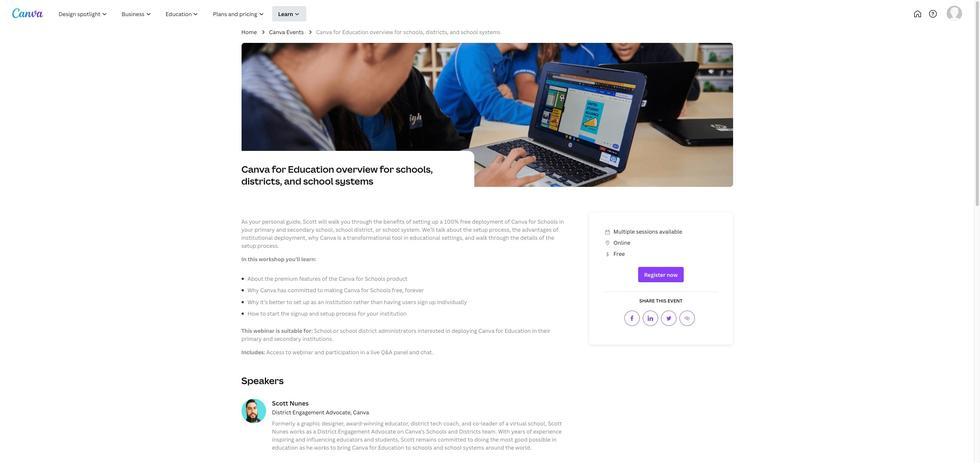 Task type: describe. For each thing, give the bounding box(es) containing it.
top level navigation element
[[52, 6, 332, 21]]



Task type: vqa. For each thing, say whether or not it's contained in the screenshot.
Top level navigation ELEMENT
yes



